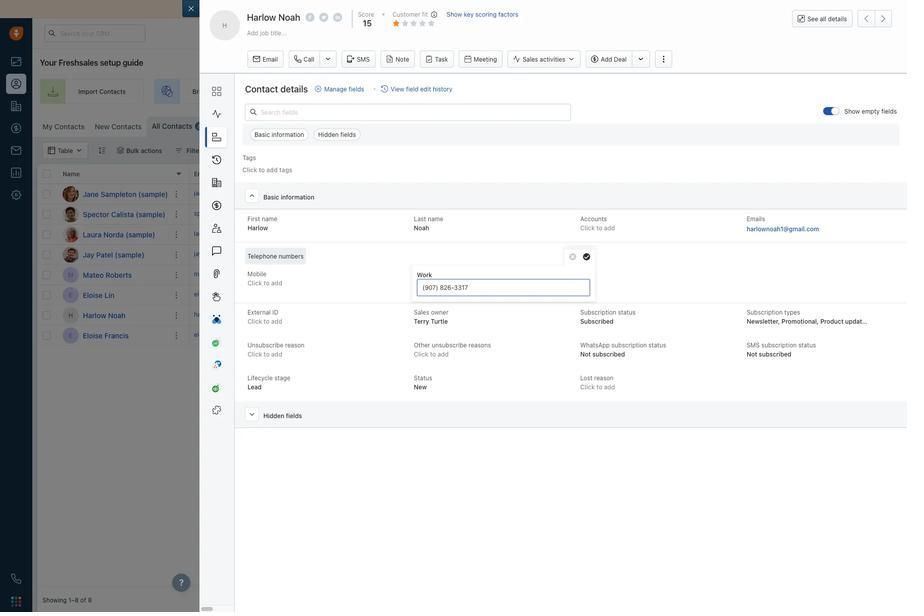 Task type: locate. For each thing, give the bounding box(es) containing it.
jaypatelsample@gmail.com
[[194, 250, 272, 257]]

15 left "owner"
[[422, 311, 430, 320]]

hidden down lifecycle stage lead
[[264, 412, 285, 419]]

laura norda (sample)
[[83, 230, 155, 239]]

1 eloise from the top
[[83, 291, 103, 299]]

by
[[203, 147, 210, 154]]

see
[[808, 15, 819, 22]]

0 vertical spatial show
[[447, 11, 463, 18]]

patel
[[96, 251, 113, 259]]

container_wx8msf4aqz5i3rn1 image
[[690, 122, 698, 129], [117, 147, 124, 154], [175, 147, 183, 154], [576, 251, 583, 259], [576, 312, 583, 319]]

5 terry turtle from the top
[[585, 292, 618, 299]]

activities
[[540, 56, 566, 63]]

0 vertical spatial details
[[829, 15, 848, 22]]

add inside add deal "button"
[[601, 56, 613, 63]]

press space to select this row. row containing eloise lin
[[37, 286, 189, 306]]

1 horizontal spatial sms
[[747, 342, 760, 349]]

(sample) for jane sampleton (sample)
[[138, 190, 168, 198]]

0 horizontal spatial emails
[[194, 170, 214, 177]]

all right see
[[821, 15, 827, 22]]

1 vertical spatial eloise
[[83, 332, 103, 340]]

1 horizontal spatial details
[[829, 15, 848, 22]]

0 vertical spatial hidden
[[319, 131, 339, 138]]

status inside subscription status subscribed
[[619, 309, 636, 316]]

import contacts inside import contacts "button"
[[773, 122, 820, 129]]

eloise down harlow noah link
[[83, 332, 103, 340]]

empty
[[862, 108, 880, 115]]

1 horizontal spatial import contacts
[[773, 122, 820, 129]]

add inside accounts click to add
[[605, 225, 616, 232]]

harlownoah1@gmail.com down eloiselin621@gmail.com link
[[194, 311, 264, 318]]

reason inside unsubscribe reason click to add
[[285, 342, 305, 349]]

contact inside button
[[874, 122, 898, 129]]

call button
[[289, 51, 320, 68]]

container_wx8msf4aqz5i3rn1 image left customize
[[690, 122, 698, 129]]

1 horizontal spatial not
[[747, 351, 758, 358]]

0 horizontal spatial tags
[[243, 154, 256, 161]]

eloise inside 'link'
[[83, 291, 103, 299]]

last name noah
[[414, 215, 444, 232]]

basic up 3684945781
[[264, 193, 279, 201]]

+ click to add
[[497, 272, 537, 279], [497, 292, 537, 299], [270, 311, 309, 318], [725, 312, 764, 319]]

other
[[414, 342, 430, 349]]

name right first
[[262, 215, 278, 222]]

0 vertical spatial eloise
[[83, 291, 103, 299]]

1 vertical spatial add
[[601, 56, 613, 63]]

sales for sales activities
[[523, 56, 539, 63]]

emails harlownoah1@gmail.com
[[747, 215, 820, 233]]

press space to select this row. row containing harlow noah
[[37, 306, 189, 326]]

contacts
[[99, 88, 126, 95], [794, 122, 820, 129], [162, 122, 192, 130], [54, 123, 85, 131], [111, 123, 142, 131]]

harlow down first
[[248, 225, 268, 232]]

Work text field
[[417, 279, 591, 297]]

fields
[[349, 85, 365, 92], [882, 108, 898, 115], [341, 131, 356, 138], [286, 412, 302, 419]]

0 horizontal spatial name
[[262, 215, 278, 222]]

setup
[[100, 58, 121, 67]]

12 more... button
[[224, 120, 273, 134]]

2 container_wx8msf4aqz5i3rn1 image from the top
[[576, 231, 583, 238]]

freshworks switcher image
[[11, 597, 21, 607]]

2 not from the left
[[747, 351, 758, 358]]

leads right website at the left of page
[[241, 88, 257, 95]]

1 vertical spatial basic information
[[264, 193, 315, 201]]

(sample) right sampleton
[[138, 190, 168, 198]]

(sample) right calista
[[136, 210, 165, 219]]

not down whatsapp on the right of page
[[581, 351, 591, 358]]

name right last
[[428, 215, 444, 222]]

2 vertical spatial harlow
[[83, 311, 106, 320]]

1 horizontal spatial sales
[[523, 56, 539, 63]]

0 vertical spatial harlow
[[247, 12, 276, 22]]

actions
[[141, 147, 162, 154]]

leads right route
[[456, 88, 472, 95]]

(sample) for laura norda (sample)
[[126, 230, 155, 239]]

meeting button
[[459, 51, 503, 68]]

status inside sms subscription status not subscribed
[[799, 342, 817, 349]]

2 e from the top
[[69, 332, 73, 339]]

harlownoah1@gmail.com link down the techcave (sample) "link"
[[747, 224, 820, 234]]

1 vertical spatial sales
[[414, 309, 430, 316]]

add deal
[[601, 56, 627, 63]]

emails for emails harlownoah1@gmail.com
[[747, 215, 766, 222]]

work
[[270, 170, 285, 177], [414, 270, 429, 277], [417, 271, 432, 279]]

subscribed for whatsapp
[[593, 351, 626, 358]]

spectorcalista@gmail.com
[[194, 210, 269, 217]]

1 vertical spatial import
[[78, 88, 98, 95]]

harlow noah up title...
[[247, 12, 301, 22]]

turtle for eloiselin621@gmail.com
[[602, 292, 618, 299]]

new contacts button
[[90, 117, 147, 137], [95, 123, 142, 131]]

1 horizontal spatial new
[[414, 384, 427, 391]]

sales
[[523, 56, 539, 63], [414, 309, 430, 316]]

press space to select this row. row containing 63
[[189, 205, 903, 225]]

team inside route leads to your team link
[[495, 88, 510, 95]]

bring
[[193, 88, 208, 95]]

e for eloise francis
[[69, 332, 73, 339]]

first name harlow
[[248, 215, 278, 232]]

1 horizontal spatial show
[[845, 108, 861, 115]]

turtle for jaypatelsample@gmail.com
[[602, 251, 618, 259]]

harlow noah up eloise francis
[[83, 311, 126, 320]]

1 row group from the left
[[37, 184, 189, 346]]

1 e from the top
[[69, 292, 73, 299]]

noah up francis
[[108, 311, 126, 320]]

e down the m
[[69, 292, 73, 299]]

reason for unsubscribe reason
[[285, 342, 305, 349]]

2 vertical spatial add
[[861, 122, 873, 129]]

sales inside 'sales owner terry turtle'
[[414, 309, 430, 316]]

(sample) down the spector calista (sample) link
[[126, 230, 155, 239]]

8 right of
[[88, 597, 92, 604]]

fields right manage
[[349, 85, 365, 92]]

press space to select this row. row containing spector calista (sample)
[[37, 205, 189, 225]]

2 terry turtle from the top
[[585, 231, 618, 238]]

manage fields
[[325, 85, 365, 92]]

container_wx8msf4aqz5i3rn1 image for 37
[[576, 231, 583, 238]]

not inside sms subscription status not subscribed
[[747, 351, 758, 358]]

0 horizontal spatial show
[[447, 11, 463, 18]]

2 subscribed from the left
[[759, 351, 792, 358]]

0 horizontal spatial harlownoah1@gmail.com link
[[194, 310, 264, 321]]

1 subscription from the left
[[581, 309, 617, 316]]

of
[[80, 597, 86, 604]]

add for add contact
[[861, 122, 873, 129]]

title...
[[271, 30, 287, 37]]

lost reason click to add
[[581, 375, 616, 391]]

show for show empty fields
[[845, 108, 861, 115]]

1 team from the left
[[356, 88, 370, 95]]

container_wx8msf4aqz5i3rn1 image left filter
[[175, 147, 183, 154]]

import all your sales data link
[[354, 5, 440, 13]]

0 horizontal spatial harlow noah
[[83, 311, 126, 320]]

linkedin circled image
[[333, 12, 343, 23]]

task
[[435, 56, 449, 63]]

eloise for eloise lin
[[83, 291, 103, 299]]

0 vertical spatial import
[[354, 5, 376, 13]]

new down status
[[414, 384, 427, 391]]

techcave (sample)
[[725, 211, 779, 218]]

contacts inside "button"
[[794, 122, 820, 129]]

press space to select this row. row
[[37, 184, 189, 205], [189, 184, 903, 205], [37, 205, 189, 225], [189, 205, 903, 225], [37, 225, 189, 245], [189, 225, 903, 245], [37, 245, 189, 265], [189, 245, 903, 265], [37, 265, 189, 286], [189, 265, 903, 286], [37, 286, 189, 306], [189, 286, 903, 306], [37, 306, 189, 326], [189, 306, 903, 326], [37, 326, 189, 346], [189, 326, 903, 346]]

import inside "button"
[[773, 122, 792, 129]]

sales activities
[[523, 56, 566, 63]]

harlow down eloise lin 'link'
[[83, 311, 106, 320]]

0 horizontal spatial import
[[78, 88, 98, 95]]

1 vertical spatial harlow noah
[[83, 311, 126, 320]]

1 terry turtle from the top
[[585, 211, 618, 218]]

status inside whatsapp subscription status not subscribed
[[649, 342, 667, 349]]

reason inside lost reason click to add
[[595, 375, 614, 382]]

grid
[[37, 163, 903, 588]]

3 terry turtle from the top
[[585, 251, 618, 259]]

add job title...
[[247, 30, 287, 37]]

1 subscription from the left
[[612, 342, 647, 349]]

not inside whatsapp subscription status not subscribed
[[581, 351, 591, 358]]

spector calista (sample) link
[[83, 210, 165, 220]]

0 horizontal spatial sms
[[357, 56, 370, 63]]

new
[[95, 123, 110, 131], [414, 384, 427, 391]]

1 horizontal spatial team
[[495, 88, 510, 95]]

0 horizontal spatial reason
[[285, 342, 305, 349]]

bulk
[[126, 147, 139, 154]]

fields up add contact
[[882, 108, 898, 115]]

new inside status new
[[414, 384, 427, 391]]

team inside invite your team link
[[356, 88, 370, 95]]

hidden fields down lifecycle stage lead
[[264, 412, 302, 419]]

subscription inside sms subscription status not subscribed
[[762, 342, 797, 349]]

team right manage
[[356, 88, 370, 95]]

import contacts button
[[759, 117, 825, 134]]

row group
[[37, 184, 189, 346], [189, 184, 903, 346]]

e
[[69, 292, 73, 299], [69, 332, 73, 339]]

Search fields text field
[[245, 104, 571, 121]]

0 horizontal spatial subscription
[[612, 342, 647, 349]]

0 vertical spatial 15
[[363, 19, 372, 28]]

information up 3684945781
[[281, 193, 315, 201]]

noah
[[279, 12, 301, 22], [414, 225, 430, 232], [108, 311, 126, 320]]

1 horizontal spatial contact
[[874, 122, 898, 129]]

h
[[223, 22, 227, 29], [68, 312, 73, 319]]

press space to select this row. row containing jane sampleton (sample)
[[37, 184, 189, 205]]

sms down subscription types
[[747, 342, 760, 349]]

add down 'show empty fields'
[[861, 122, 873, 129]]

deal
[[614, 56, 627, 63]]

harlownoah1@gmail.com down the techcave (sample) "link"
[[747, 226, 820, 233]]

turtle for harlownoah1@gmail.com
[[602, 312, 618, 319]]

container_wx8msf4aqz5i3rn1 image for 63
[[576, 211, 583, 218]]

field
[[407, 85, 419, 92]]

0 horizontal spatial harlownoah1@gmail.com
[[194, 311, 264, 318]]

0 horizontal spatial sales
[[414, 309, 430, 316]]

reason right lost
[[595, 375, 614, 382]]

subscription inside whatsapp subscription status not subscribed
[[612, 342, 647, 349]]

(sample) up acme inc (sample) link
[[753, 211, 779, 218]]

0 horizontal spatial leads
[[241, 88, 257, 95]]

container_wx8msf4aqz5i3rn1 image inside filter by button
[[175, 147, 183, 154]]

2 subscription from the left
[[762, 342, 797, 349]]

emails up acme inc (sample) link
[[747, 215, 766, 222]]

harlow noah inside row group
[[83, 311, 126, 320]]

eloise francis link
[[83, 331, 129, 341]]

37
[[422, 230, 431, 239]]

inc
[[743, 231, 751, 238]]

noah up title...
[[279, 12, 301, 22]]

0 vertical spatial harlownoah1@gmail.com
[[747, 226, 820, 233]]

1 horizontal spatial hidden
[[319, 131, 339, 138]]

1 horizontal spatial harlow noah
[[247, 12, 301, 22]]

so
[[440, 5, 448, 13]]

turtle
[[602, 211, 618, 218], [602, 231, 618, 238], [602, 251, 618, 259], [602, 272, 618, 279], [602, 292, 618, 299], [602, 312, 618, 319], [431, 318, 448, 325]]

show inside show key scoring factors link
[[447, 11, 463, 18]]

press space to select this row. row containing jaypatelsample@gmail.com
[[189, 245, 903, 265]]

manage fields link
[[315, 84, 365, 94]]

tags up 3684932360
[[280, 166, 293, 174]]

import down your freshsales setup guide at left
[[78, 88, 98, 95]]

2 eloise from the top
[[83, 332, 103, 340]]

1 horizontal spatial 8
[[198, 123, 202, 130]]

2 team from the left
[[495, 88, 510, 95]]

0 horizontal spatial hidden
[[264, 412, 285, 419]]

subscription right whatsapp on the right of page
[[612, 342, 647, 349]]

+
[[270, 250, 274, 257], [497, 272, 501, 279], [497, 292, 501, 299], [270, 311, 274, 318], [725, 312, 729, 319]]

1 vertical spatial import contacts
[[773, 122, 820, 129]]

import for import contacts "button"
[[773, 122, 792, 129]]

0 vertical spatial new
[[95, 123, 110, 131]]

1 not from the left
[[581, 351, 591, 358]]

0 horizontal spatial status
[[619, 309, 636, 316]]

(sample) down "laura norda (sample)" link on the top
[[115, 251, 145, 259]]

your inside invite your team link
[[341, 88, 354, 95]]

all for import
[[378, 5, 386, 13]]

2 horizontal spatial status
[[799, 342, 817, 349]]

terry for jaypatelsample@gmail.com
[[585, 251, 600, 259]]

1 vertical spatial h
[[68, 312, 73, 319]]

noah down last
[[414, 225, 430, 232]]

leads inside bring in website leads link
[[241, 88, 257, 95]]

work up "owner"
[[417, 271, 432, 279]]

spector
[[83, 210, 109, 219]]

subscribed down subscription types
[[759, 351, 792, 358]]

turtle for lauranordasample@gmail.com
[[602, 231, 618, 238]]

6 terry turtle from the top
[[585, 312, 618, 319]]

1 horizontal spatial reason
[[595, 375, 614, 382]]

work inside grid
[[270, 170, 285, 177]]

norda
[[104, 230, 124, 239]]

emails down by
[[194, 170, 214, 177]]

click inside 'other unsubscribe reasons click to add'
[[414, 351, 429, 358]]

emails inside emails harlownoah1@gmail.com
[[747, 215, 766, 222]]

2 vertical spatial 15
[[422, 311, 430, 320]]

2 vertical spatial noah
[[108, 311, 126, 320]]

0 horizontal spatial 8
[[88, 597, 92, 604]]

3684932360 link
[[270, 189, 308, 200]]

0 horizontal spatial your
[[341, 88, 354, 95]]

view
[[391, 85, 405, 92]]

eloise left lin
[[83, 291, 103, 299]]

phone image
[[11, 574, 21, 584]]

1 leads from the left
[[241, 88, 257, 95]]

harlownoah1@gmail.com link up eloisefrancis23@gmail.com
[[194, 310, 264, 321]]

1 vertical spatial noah
[[414, 225, 430, 232]]

customize table button
[[684, 117, 754, 134]]

not down subscription types
[[747, 351, 758, 358]]

1 vertical spatial e
[[69, 332, 73, 339]]

0 horizontal spatial contact
[[245, 84, 278, 95]]

press space to select this row. row containing eloise francis
[[37, 326, 189, 346]]

to inside tags click to add tags
[[259, 166, 265, 174]]

8 up filter by
[[198, 123, 202, 130]]

1 horizontal spatial subscription
[[762, 342, 797, 349]]

press space to select this row. row containing eloisefrancis23@gmail.com
[[189, 326, 903, 346]]

2 name from the left
[[428, 215, 444, 222]]

import inside "link"
[[78, 88, 98, 95]]

scratch.
[[544, 5, 572, 13]]

basic information down the ⌘
[[255, 131, 304, 138]]

subscription
[[581, 309, 617, 316], [747, 309, 783, 316]]

harlow noah
[[247, 12, 301, 22], [83, 311, 126, 320]]

2 horizontal spatial your
[[481, 88, 494, 95]]

1 vertical spatial emails
[[747, 215, 766, 222]]

have
[[483, 5, 499, 13]]

fields down invite your team
[[341, 131, 356, 138]]

0 vertical spatial reason
[[285, 342, 305, 349]]

0 horizontal spatial new
[[95, 123, 110, 131]]

1 subscribed from the left
[[593, 351, 626, 358]]

lead
[[248, 384, 262, 391]]

0 vertical spatial emails
[[194, 170, 214, 177]]

sms left note button
[[357, 56, 370, 63]]

0 horizontal spatial team
[[356, 88, 370, 95]]

container_wx8msf4aqz5i3rn1 image
[[576, 211, 583, 218], [576, 231, 583, 238], [576, 292, 583, 299]]

details down call link
[[281, 84, 308, 95]]

add inside lost reason click to add
[[605, 384, 616, 391]]

subscription left types
[[747, 309, 783, 316]]

terry turtle for spectorcalista@gmail.com
[[585, 211, 618, 218]]

(sample) for spector calista (sample)
[[136, 210, 165, 219]]

2 horizontal spatial add
[[861, 122, 873, 129]]

1 vertical spatial tags
[[280, 166, 293, 174]]

sms inside button
[[357, 56, 370, 63]]

add inside add contact button
[[861, 122, 873, 129]]

0 vertical spatial noah
[[279, 12, 301, 22]]

import contacts group
[[759, 117, 842, 134]]

details
[[829, 15, 848, 22], [281, 84, 308, 95]]

12 more...
[[239, 123, 268, 130]]

add inside mobile click to add
[[271, 280, 283, 287]]

add for add deal
[[601, 56, 613, 63]]

tags click to add tags
[[243, 154, 293, 174]]

details up what's new icon
[[829, 15, 848, 22]]

hidden down invite at the left top of page
[[319, 131, 339, 138]]

0 horizontal spatial add
[[247, 30, 259, 37]]

1 horizontal spatial harlownoah1@gmail.com
[[747, 226, 820, 233]]

add left deal
[[601, 56, 613, 63]]

details inside see all details button
[[829, 15, 848, 22]]

subscription down subscription types
[[762, 342, 797, 349]]

0 vertical spatial information
[[272, 131, 304, 138]]

1 vertical spatial details
[[281, 84, 308, 95]]

container_wx8msf4aqz5i3rn1 image inside bulk actions 'button'
[[117, 147, 124, 154]]

techcave
[[725, 211, 752, 218]]

show for show key scoring factors
[[447, 11, 463, 18]]

0 vertical spatial tags
[[243, 154, 256, 161]]

l image
[[63, 227, 79, 243]]

1 vertical spatial basic
[[264, 193, 279, 201]]

name inside first name harlow
[[262, 215, 278, 222]]

1 vertical spatial hidden
[[264, 412, 285, 419]]

terry for eloiselin621@gmail.com
[[585, 292, 600, 299]]

subscribed down whatsapp on the right of page
[[593, 351, 626, 358]]

subscription up subscribed
[[581, 309, 617, 316]]

2 subscription from the left
[[747, 309, 783, 316]]

3 container_wx8msf4aqz5i3rn1 image from the top
[[576, 292, 583, 299]]

basic down more...
[[255, 131, 270, 138]]

show left key
[[447, 11, 463, 18]]

0 horizontal spatial all
[[378, 5, 386, 13]]

subscription inside subscription status subscribed
[[581, 309, 617, 316]]

janesampleton@gmail.com link
[[194, 189, 271, 200]]

1 container_wx8msf4aqz5i3rn1 image from the top
[[576, 211, 583, 218]]

sms inside sms subscription status not subscribed
[[747, 342, 760, 349]]

facebook circled image
[[306, 12, 315, 23]]

telephone numbers
[[248, 253, 304, 260]]

import contacts
[[78, 88, 126, 95], [773, 122, 820, 129]]

work up 3684932360
[[270, 170, 285, 177]]

0 vertical spatial h
[[223, 22, 227, 29]]

to inside accounts click to add
[[597, 225, 603, 232]]

(sample) right inc
[[753, 231, 778, 238]]

add inside 'other unsubscribe reasons click to add'
[[438, 351, 449, 358]]

⌘ o
[[278, 123, 290, 130]]

tags down 12 more... button
[[243, 154, 256, 161]]

spectorcalista@gmail.com link
[[194, 209, 269, 220]]

e left eloise francis link
[[69, 332, 73, 339]]

8 inside all contacts 8
[[198, 123, 202, 130]]

harlownoah1@gmail.com inside row group
[[194, 311, 264, 318]]

import contacts inside 'import contacts' "link"
[[78, 88, 126, 95]]

subscribed inside sms subscription status not subscribed
[[759, 351, 792, 358]]

status
[[414, 375, 433, 382]]

name inside "last name noah"
[[428, 215, 444, 222]]

press space to select this row. row containing laura norda (sample)
[[37, 225, 189, 245]]

showing
[[42, 597, 67, 604]]

basic information up 3684945781
[[264, 193, 315, 201]]

0 vertical spatial basic information
[[255, 131, 304, 138]]

to inside external id click to add
[[264, 318, 270, 325]]

1 vertical spatial new
[[414, 384, 427, 391]]

all right score on the top left of the page
[[378, 5, 386, 13]]

information down o
[[272, 131, 304, 138]]

import contacts for import contacts "button"
[[773, 122, 820, 129]]

show left empty
[[845, 108, 861, 115]]

cell
[[796, 184, 903, 204], [796, 205, 903, 224], [796, 225, 903, 245], [644, 245, 720, 265], [720, 245, 796, 265], [796, 245, 903, 265], [644, 265, 720, 285], [720, 265, 796, 285], [796, 265, 903, 285], [796, 286, 903, 305], [644, 306, 720, 326], [796, 306, 903, 326], [492, 326, 568, 346], [796, 326, 903, 346]]

dialog
[[183, 0, 908, 613]]

reason right unsubscribe
[[285, 342, 305, 349]]

2 horizontal spatial import
[[773, 122, 792, 129]]

container_wx8msf4aqz5i3rn1 image left bulk at left top
[[117, 147, 124, 154]]

subscription for whatsapp
[[612, 342, 647, 349]]

leads
[[241, 88, 257, 95], [456, 88, 472, 95]]

0 horizontal spatial noah
[[108, 311, 126, 320]]

2 vertical spatial container_wx8msf4aqz5i3rn1 image
[[576, 292, 583, 299]]

1 name from the left
[[262, 215, 278, 222]]

new down 'import contacts' "link" on the left top of page
[[95, 123, 110, 131]]

1 horizontal spatial name
[[428, 215, 444, 222]]

row group containing jane sampleton (sample)
[[37, 184, 189, 346]]

import all your sales data so you don't have to start from scratch.
[[354, 5, 572, 13]]

name for noah
[[428, 215, 444, 222]]

1 horizontal spatial tags
[[280, 166, 293, 174]]

import right table
[[773, 122, 792, 129]]

contact down 'email' button
[[245, 84, 278, 95]]

sales left activities
[[523, 56, 539, 63]]

1 horizontal spatial all
[[821, 15, 827, 22]]

close image
[[893, 7, 898, 12]]

all inside button
[[821, 15, 827, 22]]

1 horizontal spatial subscribed
[[759, 351, 792, 358]]

0 horizontal spatial h
[[68, 312, 73, 319]]

sales for sales owner terry turtle
[[414, 309, 430, 316]]

add inside unsubscribe reason click to add
[[271, 351, 283, 358]]

mateo roberts link
[[83, 270, 132, 280]]

terry for harlownoah1@gmail.com
[[585, 312, 600, 319]]

you
[[450, 5, 462, 13]]

team down meeting
[[495, 88, 510, 95]]

harlow up job
[[247, 12, 276, 22]]

1 horizontal spatial emails
[[747, 215, 766, 222]]

2 row group from the left
[[189, 184, 903, 346]]

3684945781
[[270, 210, 307, 217]]

filter
[[187, 147, 202, 154]]

grid containing 63
[[37, 163, 903, 588]]

eloise lin link
[[83, 290, 114, 300]]

2 leads from the left
[[456, 88, 472, 95]]

15 down score on the top left of the page
[[363, 19, 372, 28]]

0 vertical spatial all
[[378, 5, 386, 13]]

press space to select this row. row containing 14
[[189, 265, 903, 286]]

add left job
[[247, 30, 259, 37]]

container_wx8msf4aqz5i3rn1 image inside customize table button
[[690, 122, 698, 129]]

import up the 15 button
[[354, 5, 376, 13]]

0 horizontal spatial subscription
[[581, 309, 617, 316]]

0 vertical spatial harlow noah
[[247, 12, 301, 22]]

sales left "owner"
[[414, 309, 430, 316]]

hidden
[[319, 131, 339, 138], [264, 412, 285, 419]]

0 vertical spatial sales
[[523, 56, 539, 63]]

show empty fields
[[845, 108, 898, 115]]

8
[[198, 123, 202, 130], [88, 597, 92, 604]]

0 horizontal spatial subscribed
[[593, 351, 626, 358]]

1 vertical spatial 15
[[422, 290, 430, 300]]

click inside tags click to add tags
[[243, 166, 257, 174]]

0 vertical spatial 8
[[198, 123, 202, 130]]

1 vertical spatial harlow
[[248, 225, 268, 232]]

import
[[354, 5, 376, 13], [78, 88, 98, 95], [773, 122, 792, 129]]

hidden fields down invite your team link
[[319, 131, 356, 138]]

to inside unsubscribe reason click to add
[[264, 351, 270, 358]]

subscribed inside whatsapp subscription status not subscribed
[[593, 351, 626, 358]]

15 down 14
[[422, 290, 430, 300]]

terry turtle for jaypatelsample@gmail.com
[[585, 251, 618, 259]]

contact down 'show empty fields'
[[874, 122, 898, 129]]



Task type: vqa. For each thing, say whether or not it's contained in the screenshot.
Emails harlownoah1@gmail.com's emails
yes



Task type: describe. For each thing, give the bounding box(es) containing it.
jay patel (sample) link
[[83, 250, 145, 260]]

manage
[[325, 85, 347, 92]]

terry turtle for eloiselin621@gmail.com
[[585, 292, 618, 299]]

add contact button
[[848, 117, 903, 134]]

click inside external id click to add
[[248, 318, 262, 325]]

click inside accounts click to add
[[581, 225, 595, 232]]

telephone
[[248, 253, 277, 260]]

all for see
[[821, 15, 827, 22]]

bulk actions button
[[110, 142, 169, 159]]

status for whatsapp
[[649, 342, 667, 349]]

emails for emails
[[194, 170, 214, 177]]

press space to select this row. row containing 37
[[189, 225, 903, 245]]

click inside unsubscribe reason click to add
[[248, 351, 262, 358]]

lost
[[581, 375, 593, 382]]

mobile
[[248, 270, 267, 277]]

bring in website leads
[[193, 88, 257, 95]]

filter by button
[[169, 142, 217, 159]]

add for add job title...
[[247, 30, 259, 37]]

all
[[152, 122, 160, 130]]

1 horizontal spatial h
[[223, 22, 227, 29]]

eloise francis
[[83, 332, 129, 340]]

leads inside route leads to your team link
[[456, 88, 472, 95]]

freshsales
[[59, 58, 98, 67]]

1 horizontal spatial import
[[354, 5, 376, 13]]

h inside row group
[[68, 312, 73, 319]]

terry turtle for lauranordasample@gmail.com
[[585, 231, 618, 238]]

import contacts for 'import contacts' "link" on the left top of page
[[78, 88, 126, 95]]

sampleton
[[101, 190, 137, 198]]

invite your team
[[323, 88, 370, 95]]

to inside lost reason click to add
[[597, 384, 603, 391]]

not for sms subscription status not subscribed
[[747, 351, 758, 358]]

jay
[[83, 251, 94, 259]]

acme
[[725, 231, 741, 238]]

terry for lauranordasample@gmail.com
[[585, 231, 600, 238]]

eloise for eloise francis
[[83, 332, 103, 340]]

4 link
[[854, 23, 870, 41]]

fit
[[422, 11, 428, 18]]

import contacts link
[[40, 79, 144, 104]]

eloisefrancis23@gmail.com link
[[194, 331, 273, 341]]

turtle inside 'sales owner terry turtle'
[[431, 318, 448, 325]]

techcave (sample) link
[[725, 211, 779, 218]]

harlow inside first name harlow
[[248, 225, 268, 232]]

subscription for sms
[[762, 342, 797, 349]]

whatsapp
[[581, 342, 610, 349]]

s image
[[63, 206, 79, 223]]

sales owner terry turtle
[[414, 309, 449, 325]]

1 horizontal spatial noah
[[279, 12, 301, 22]]

0 vertical spatial contact
[[245, 84, 278, 95]]

acme inc (sample)
[[725, 231, 778, 238]]

add inside tags click to add tags
[[267, 166, 278, 174]]

customer
[[393, 11, 421, 18]]

from
[[527, 5, 542, 13]]

(sample) for acme inc (sample)
[[753, 231, 778, 238]]

1 horizontal spatial your
[[387, 5, 402, 13]]

mateo
[[83, 271, 104, 279]]

12
[[239, 123, 245, 130]]

first
[[248, 215, 260, 222]]

laura
[[83, 230, 102, 239]]

click inside lost reason click to add
[[581, 384, 595, 391]]

jay patel (sample)
[[83, 251, 145, 259]]

15 inside score 15
[[363, 19, 372, 28]]

container_wx8msf4aqz5i3rn1 image for customize table button
[[690, 122, 698, 129]]

15 button
[[361, 19, 372, 28]]

send email image
[[808, 29, 815, 38]]

15 for eloiselin621@gmail.com
[[422, 290, 430, 300]]

1–8
[[68, 597, 79, 604]]

jane sampleton (sample) link
[[83, 189, 168, 199]]

showing 1–8 of 8
[[42, 597, 92, 604]]

15 for harlownoah1@gmail.com
[[422, 311, 430, 320]]

my
[[42, 123, 53, 131]]

terry turtle for harlownoah1@gmail.com
[[585, 312, 618, 319]]

subscription for subscription types
[[747, 309, 783, 316]]

twitter circled image
[[320, 12, 329, 23]]

row group containing 63
[[189, 184, 903, 346]]

don't
[[464, 5, 481, 13]]

e for eloise lin
[[69, 292, 73, 299]]

call link
[[289, 51, 320, 68]]

jaypatelsample@gmail.com + click to add
[[194, 250, 309, 257]]

harlow inside press space to select this row. row
[[83, 311, 106, 320]]

jane
[[83, 190, 99, 198]]

table
[[733, 122, 747, 129]]

view field edit history link
[[381, 84, 453, 94]]

name row
[[37, 164, 189, 184]]

data
[[423, 5, 438, 13]]

o
[[285, 123, 290, 130]]

website
[[217, 88, 239, 95]]

contact details
[[245, 84, 308, 95]]

container_wx8msf4aqz5i3rn1 image for filter by button
[[175, 147, 183, 154]]

new contacts
[[95, 123, 142, 131]]

sms for sms
[[357, 56, 370, 63]]

0 vertical spatial harlownoah1@gmail.com link
[[747, 224, 820, 234]]

phone element
[[6, 569, 26, 589]]

last
[[414, 215, 426, 222]]

note button
[[381, 51, 415, 68]]

container_wx8msf4aqz5i3rn1 image up whatsapp on the right of page
[[576, 312, 583, 319]]

customer fit
[[393, 11, 428, 18]]

call
[[304, 56, 315, 63]]

subscribed for sms
[[759, 351, 792, 358]]

view field edit history
[[391, 85, 453, 92]]

mateoroberts871@gmail.com link
[[194, 270, 278, 281]]

status for sms
[[799, 342, 817, 349]]

other unsubscribe reasons click to add
[[414, 342, 491, 358]]

Search your CRM... text field
[[44, 25, 146, 42]]

to inside 'other unsubscribe reasons click to add'
[[430, 351, 436, 358]]

4 terry turtle from the top
[[585, 272, 618, 279]]

sms for sms subscription status not subscribed
[[747, 342, 760, 349]]

container_wx8msf4aqz5i3rn1 image for 15
[[576, 292, 583, 299]]

turtle for spectorcalista@gmail.com
[[602, 211, 618, 218]]

invite your team link
[[285, 79, 389, 104]]

jaypatelsample@gmail.com link
[[194, 250, 272, 260]]

route leads to your team
[[437, 88, 510, 95]]

meeting
[[474, 56, 497, 63]]

subscription for subscription status subscribed
[[581, 309, 617, 316]]

terry inside 'sales owner terry turtle'
[[414, 318, 429, 325]]

import for 'import contacts' "link" on the left top of page
[[78, 88, 98, 95]]

francis
[[105, 332, 129, 340]]

guide
[[123, 58, 143, 67]]

noah inside "last name noah"
[[414, 225, 430, 232]]

lifecycle stage lead
[[248, 375, 291, 391]]

accounts click to add
[[581, 215, 616, 232]]

not for whatsapp subscription status not subscribed
[[581, 351, 591, 358]]

click inside mobile click to add
[[248, 280, 262, 287]]

your freshsales setup guide
[[40, 58, 143, 67]]

jane sampleton (sample)
[[83, 190, 168, 198]]

(sample) for jay patel (sample)
[[115, 251, 145, 259]]

press space to select this row. row containing jay patel (sample)
[[37, 245, 189, 265]]

press space to select this row. row containing janesampleton@gmail.com
[[189, 184, 903, 205]]

1 vertical spatial 8
[[88, 597, 92, 604]]

contacts inside "link"
[[99, 88, 126, 95]]

j image
[[63, 186, 79, 202]]

3684945781 link
[[270, 209, 307, 220]]

1 vertical spatial information
[[281, 193, 315, 201]]

more...
[[247, 123, 268, 130]]

stage
[[275, 375, 291, 382]]

in
[[210, 88, 215, 95]]

status new
[[414, 375, 433, 391]]

m
[[68, 272, 73, 279]]

bring in website leads link
[[154, 79, 275, 104]]

0 horizontal spatial details
[[281, 84, 308, 95]]

id
[[273, 309, 279, 316]]

name for harlow
[[262, 215, 278, 222]]

reason for lost reason
[[595, 375, 614, 382]]

what's new image
[[835, 30, 842, 37]]

j image
[[63, 247, 79, 263]]

0 horizontal spatial hidden fields
[[264, 412, 302, 419]]

show key scoring factors
[[447, 11, 519, 18]]

route
[[437, 88, 454, 95]]

subscription status subscribed
[[581, 309, 636, 325]]

eloisefrancis23@gmail.com
[[194, 331, 273, 338]]

harlow noah link
[[83, 311, 126, 321]]

terry for spectorcalista@gmail.com
[[585, 211, 600, 218]]

0 vertical spatial hidden fields
[[319, 131, 356, 138]]

container_wx8msf4aqz5i3rn1 image for bulk actions 'button'
[[117, 147, 124, 154]]

add inside external id click to add
[[271, 318, 283, 325]]

whatsapp subscription status not subscribed
[[581, 342, 667, 358]]

1 vertical spatial harlownoah1@gmail.com link
[[194, 310, 264, 321]]

work down 37
[[414, 270, 429, 277]]

fields down stage
[[286, 412, 302, 419]]

route leads to your team link
[[399, 79, 528, 104]]

your inside route leads to your team link
[[481, 88, 494, 95]]

email
[[263, 56, 278, 63]]

score 15
[[358, 11, 375, 28]]

scoring
[[476, 11, 497, 18]]

factors
[[499, 11, 519, 18]]

container_wx8msf4aqz5i3rn1 image down accounts click to add
[[576, 251, 583, 259]]

0 vertical spatial basic
[[255, 131, 270, 138]]

press space to select this row. row containing mateo roberts
[[37, 265, 189, 286]]

to inside mobile click to add
[[264, 280, 270, 287]]

dialog containing harlow noah
[[183, 0, 908, 613]]

external id click to add
[[248, 309, 283, 325]]



